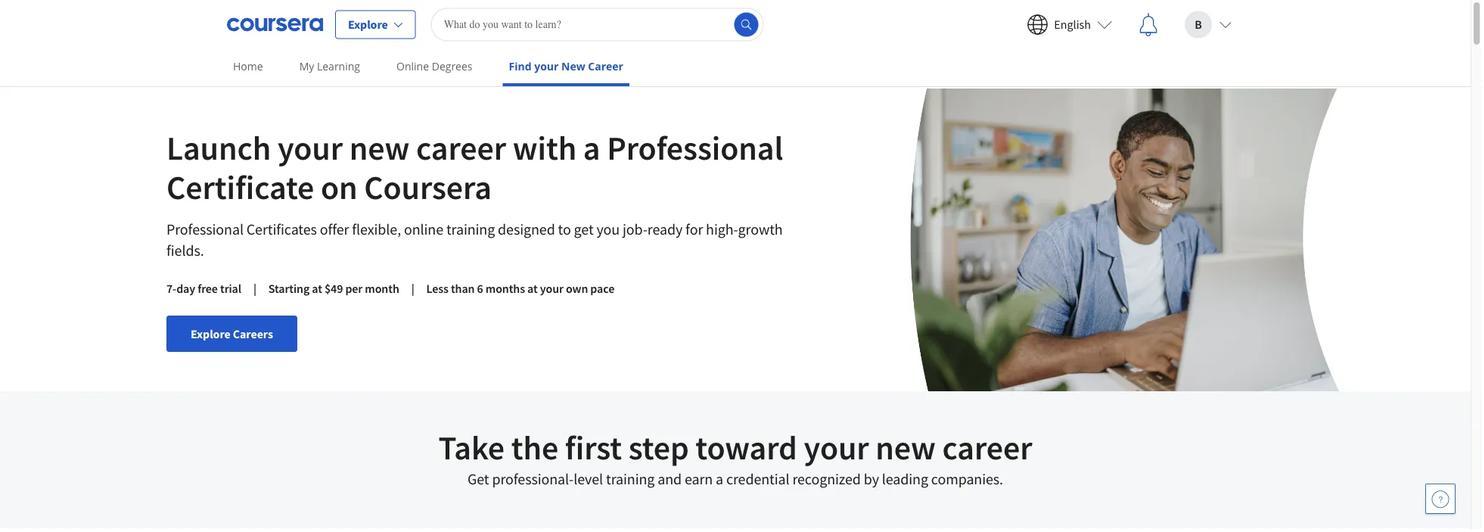 Task type: vqa. For each thing, say whether or not it's contained in the screenshot.
bottommost 'you'll'
no



Task type: describe. For each thing, give the bounding box(es) containing it.
b
[[1195, 17, 1202, 32]]

6
[[477, 281, 483, 296]]

first
[[565, 426, 622, 468]]

online
[[397, 59, 429, 73]]

2 at from the left
[[528, 281, 538, 296]]

my learning
[[299, 59, 360, 73]]

online
[[404, 220, 444, 239]]

launch
[[167, 126, 271, 168]]

my learning link
[[293, 49, 366, 83]]

professional-
[[492, 470, 574, 489]]

pace
[[591, 281, 615, 296]]

$49
[[325, 281, 343, 296]]

find
[[509, 59, 532, 73]]

professional inside launch your new career with a professional certificate on coursera
[[607, 126, 784, 168]]

ready
[[648, 220, 683, 239]]

new inside launch your new career with a professional certificate on coursera
[[349, 126, 410, 168]]

certificates
[[247, 220, 317, 239]]

recognized
[[793, 470, 861, 489]]

level
[[574, 470, 603, 489]]

earn
[[685, 470, 713, 489]]

find your new career
[[509, 59, 624, 73]]

designed
[[498, 220, 555, 239]]

high-
[[706, 220, 738, 239]]

professional inside professional certificates offer flexible, online training designed to get you job-ready for high-growth fields.
[[167, 220, 244, 239]]

to
[[558, 220, 571, 239]]

your inside launch your new career with a professional certificate on coursera
[[278, 126, 343, 168]]

7-day free trial | starting at $49 per month | less than 6 months at your own pace
[[167, 281, 615, 296]]

take
[[439, 426, 505, 468]]

certificate
[[167, 166, 314, 208]]

my
[[299, 59, 314, 73]]

day
[[176, 281, 195, 296]]

coursera
[[364, 166, 492, 208]]

the
[[511, 426, 559, 468]]

coursera image
[[227, 12, 323, 37]]

own
[[566, 281, 588, 296]]

home
[[233, 59, 263, 73]]

learning
[[317, 59, 360, 73]]

a inside take the first step toward your new career get professional-level training and earn a credential recognized by leading companies.
[[716, 470, 724, 489]]

launch your new career with a professional certificate on coursera
[[167, 126, 784, 208]]

english
[[1055, 17, 1091, 32]]

months
[[486, 281, 525, 296]]

7-
[[167, 281, 176, 296]]

leading
[[882, 470, 929, 489]]

new inside take the first step toward your new career get professional-level training and earn a credential recognized by leading companies.
[[876, 426, 936, 468]]

toward
[[696, 426, 798, 468]]



Task type: locate. For each thing, give the bounding box(es) containing it.
and
[[658, 470, 682, 489]]

at
[[312, 281, 322, 296], [528, 281, 538, 296]]

0 horizontal spatial new
[[349, 126, 410, 168]]

get
[[468, 470, 489, 489]]

with
[[513, 126, 577, 168]]

job-
[[623, 220, 648, 239]]

What do you want to learn? text field
[[431, 8, 764, 41]]

explore left careers
[[191, 326, 231, 341]]

1 horizontal spatial professional
[[607, 126, 784, 168]]

0 vertical spatial explore
[[348, 17, 388, 32]]

0 vertical spatial new
[[349, 126, 410, 168]]

you
[[597, 220, 620, 239]]

home link
[[227, 49, 269, 83]]

your
[[534, 59, 559, 73], [278, 126, 343, 168], [540, 281, 564, 296], [804, 426, 869, 468]]

a right the earn
[[716, 470, 724, 489]]

1 horizontal spatial at
[[528, 281, 538, 296]]

explore careers link
[[167, 316, 297, 352]]

online degrees
[[397, 59, 473, 73]]

explore button
[[335, 10, 416, 39]]

career inside launch your new career with a professional certificate on coursera
[[416, 126, 506, 168]]

english button
[[1015, 0, 1125, 49]]

explore careers
[[191, 326, 273, 341]]

trial | starting
[[220, 281, 310, 296]]

career inside take the first step toward your new career get professional-level training and earn a credential recognized by leading companies.
[[943, 426, 1033, 468]]

1 horizontal spatial new
[[876, 426, 936, 468]]

take the first step toward your new career get professional-level training and earn a credential recognized by leading companies.
[[439, 426, 1033, 489]]

step
[[629, 426, 689, 468]]

at right months
[[528, 281, 538, 296]]

1 vertical spatial professional
[[167, 220, 244, 239]]

explore inside popup button
[[348, 17, 388, 32]]

1 horizontal spatial training
[[606, 470, 655, 489]]

credential
[[727, 470, 790, 489]]

1 vertical spatial training
[[606, 470, 655, 489]]

explore for explore
[[348, 17, 388, 32]]

free
[[198, 281, 218, 296]]

b button
[[1173, 0, 1244, 49]]

new
[[349, 126, 410, 168], [876, 426, 936, 468]]

careers
[[233, 326, 273, 341]]

1 vertical spatial explore
[[191, 326, 231, 341]]

fields.
[[167, 241, 204, 260]]

new
[[562, 59, 586, 73]]

training inside take the first step toward your new career get professional-level training and earn a credential recognized by leading companies.
[[606, 470, 655, 489]]

1 horizontal spatial explore
[[348, 17, 388, 32]]

0 horizontal spatial at
[[312, 281, 322, 296]]

0 vertical spatial a
[[583, 126, 601, 168]]

for
[[686, 220, 703, 239]]

0 horizontal spatial training
[[446, 220, 495, 239]]

flexible,
[[352, 220, 401, 239]]

career
[[588, 59, 624, 73]]

professional certificates offer flexible, online training designed to get you job-ready for high-growth fields.
[[167, 220, 783, 260]]

training
[[446, 220, 495, 239], [606, 470, 655, 489]]

month | less
[[365, 281, 449, 296]]

training left and
[[606, 470, 655, 489]]

0 vertical spatial professional
[[607, 126, 784, 168]]

explore inside 'link'
[[191, 326, 231, 341]]

offer
[[320, 220, 349, 239]]

professional
[[607, 126, 784, 168], [167, 220, 244, 239]]

per
[[345, 281, 363, 296]]

1 vertical spatial a
[[716, 470, 724, 489]]

training inside professional certificates offer flexible, online training designed to get you job-ready for high-growth fields.
[[446, 220, 495, 239]]

companies.
[[932, 470, 1004, 489]]

0 horizontal spatial explore
[[191, 326, 231, 341]]

a inside launch your new career with a professional certificate on coursera
[[583, 126, 601, 168]]

1 vertical spatial career
[[943, 426, 1033, 468]]

None search field
[[431, 8, 764, 41]]

your inside take the first step toward your new career get professional-level training and earn a credential recognized by leading companies.
[[804, 426, 869, 468]]

explore up learning
[[348, 17, 388, 32]]

career
[[416, 126, 506, 168], [943, 426, 1033, 468]]

0 horizontal spatial professional
[[167, 220, 244, 239]]

1 vertical spatial new
[[876, 426, 936, 468]]

1 at from the left
[[312, 281, 322, 296]]

0 vertical spatial career
[[416, 126, 506, 168]]

training right online
[[446, 220, 495, 239]]

1 horizontal spatial career
[[943, 426, 1033, 468]]

than
[[451, 281, 475, 296]]

find your new career link
[[503, 49, 630, 86]]

0 horizontal spatial career
[[416, 126, 506, 168]]

explore
[[348, 17, 388, 32], [191, 326, 231, 341]]

growth
[[738, 220, 783, 239]]

by
[[864, 470, 879, 489]]

on
[[321, 166, 358, 208]]

explore for explore careers
[[191, 326, 231, 341]]

a
[[583, 126, 601, 168], [716, 470, 724, 489]]

at left the $49 at left bottom
[[312, 281, 322, 296]]

online degrees link
[[391, 49, 479, 83]]

help center image
[[1432, 490, 1450, 508]]

0 horizontal spatial a
[[583, 126, 601, 168]]

1 horizontal spatial a
[[716, 470, 724, 489]]

get
[[574, 220, 594, 239]]

0 vertical spatial training
[[446, 220, 495, 239]]

a right with
[[583, 126, 601, 168]]

degrees
[[432, 59, 473, 73]]



